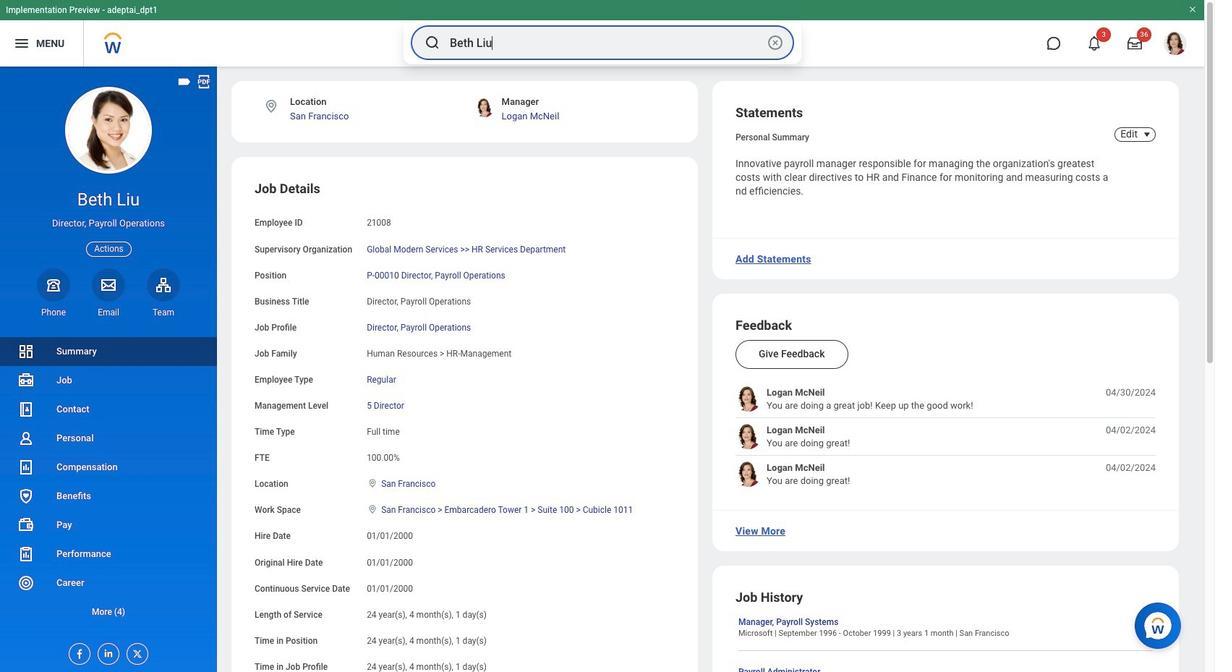 Task type: vqa. For each thing, say whether or not it's contained in the screenshot.
Workforce Planning
no



Task type: locate. For each thing, give the bounding box(es) containing it.
profile logan mcneil image
[[1165, 32, 1188, 58]]

full time element
[[367, 424, 400, 437]]

banner
[[0, 0, 1205, 67]]

group
[[255, 181, 675, 672]]

Search Workday  search field
[[450, 27, 764, 59]]

compensation image
[[17, 459, 35, 476]]

career image
[[17, 575, 35, 592]]

x image
[[127, 644, 143, 660]]

job image
[[17, 372, 35, 389]]

2 vertical spatial employee's photo (logan mcneil) image
[[736, 462, 761, 487]]

1 horizontal spatial location image
[[367, 505, 379, 515]]

close environment banner image
[[1189, 5, 1198, 14]]

None search field
[[404, 21, 802, 64]]

personal image
[[17, 430, 35, 447]]

1 vertical spatial employee's photo (logan mcneil) image
[[736, 424, 761, 450]]

view team image
[[155, 276, 172, 294]]

employee's photo (logan mcneil) image
[[736, 387, 761, 412], [736, 424, 761, 450], [736, 462, 761, 487]]

facebook image
[[69, 644, 85, 660]]

1 horizontal spatial list
[[736, 387, 1157, 487]]

justify image
[[13, 35, 30, 52]]

2 employee's photo (logan mcneil) image from the top
[[736, 424, 761, 450]]

0 vertical spatial employee's photo (logan mcneil) image
[[736, 387, 761, 412]]

phone image
[[43, 276, 64, 294]]

list
[[0, 337, 217, 627], [736, 387, 1157, 487]]

location image
[[263, 98, 279, 114], [367, 505, 379, 515]]

0 horizontal spatial location image
[[263, 98, 279, 114]]

caret down image
[[1139, 129, 1157, 140]]

mail image
[[100, 276, 117, 294]]



Task type: describe. For each thing, give the bounding box(es) containing it.
linkedin image
[[98, 644, 114, 659]]

personal summary element
[[736, 130, 810, 143]]

search image
[[424, 34, 442, 51]]

performance image
[[17, 546, 35, 563]]

navigation pane region
[[0, 67, 217, 672]]

tag image
[[177, 74, 193, 90]]

location image
[[367, 479, 379, 489]]

3 employee's photo (logan mcneil) image from the top
[[736, 462, 761, 487]]

inbox large image
[[1128, 36, 1143, 51]]

summary image
[[17, 343, 35, 360]]

team beth liu element
[[147, 307, 180, 318]]

pay image
[[17, 517, 35, 534]]

1 employee's photo (logan mcneil) image from the top
[[736, 387, 761, 412]]

contact image
[[17, 401, 35, 418]]

view printable version (pdf) image
[[196, 74, 212, 90]]

notifications large image
[[1088, 36, 1102, 51]]

0 horizontal spatial list
[[0, 337, 217, 627]]

0 vertical spatial location image
[[263, 98, 279, 114]]

x circle image
[[767, 34, 785, 51]]

email beth liu element
[[92, 307, 125, 318]]

benefits image
[[17, 488, 35, 505]]

phone beth liu element
[[37, 307, 70, 318]]

1 vertical spatial location image
[[367, 505, 379, 515]]



